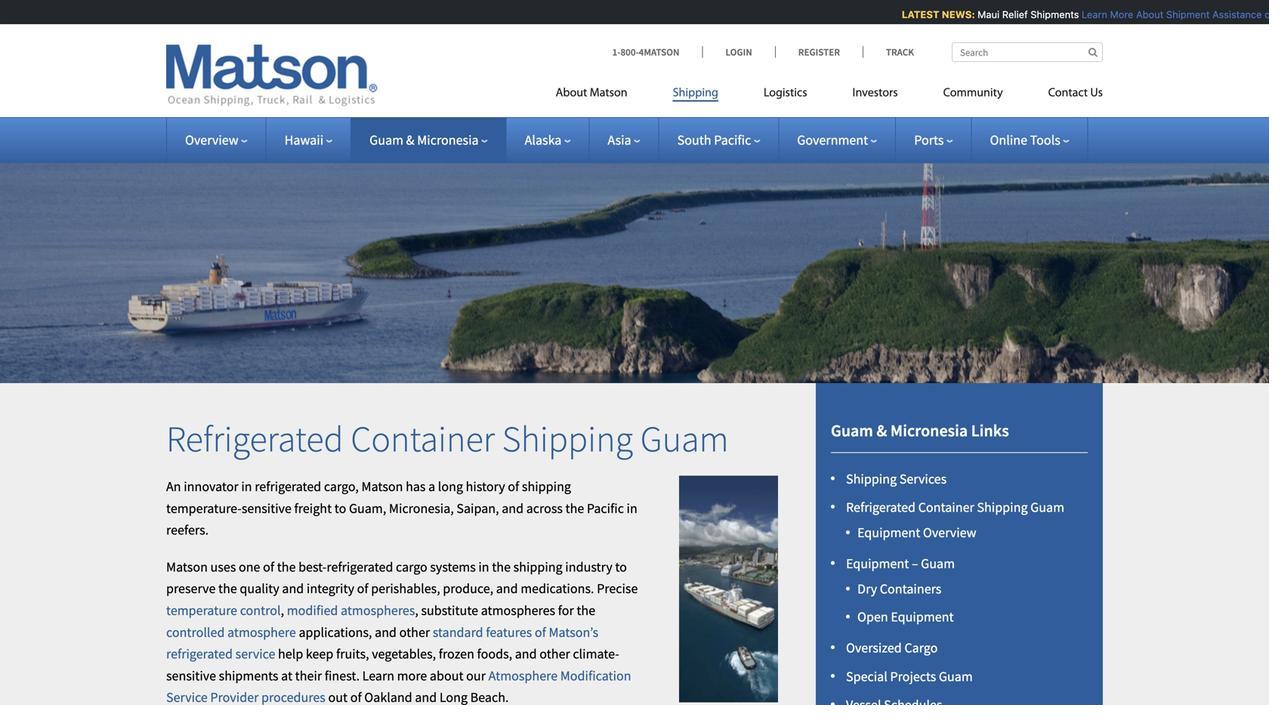Task type: locate. For each thing, give the bounding box(es) containing it.
standard features of matson's refrigerated service
[[166, 624, 599, 662]]

shipping up across
[[522, 478, 571, 495]]

1 horizontal spatial refrigerated
[[255, 478, 321, 495]]

investors
[[853, 87, 898, 99]]

relief
[[998, 9, 1023, 20]]

pacific inside the an innovator in refrigerated cargo, matson has a long history of shipping temperature-sensitive freight to guam, micronesia, saipan, and across the pacific in reefers.
[[587, 500, 624, 517]]

open equipment link
[[858, 608, 954, 625]]

or
[[1260, 9, 1270, 20]]

0 vertical spatial sensitive
[[242, 500, 292, 517]]

investors link
[[830, 80, 921, 111]]

1 vertical spatial refrigerated container shipping guam
[[846, 499, 1065, 516]]

assistance
[[1208, 9, 1258, 20]]

0 vertical spatial equipment
[[858, 524, 921, 541]]

micronesia for guam & micronesia links
[[891, 420, 968, 441]]

shipping inside 'matson uses one of the best-refrigerated cargo systems in the shipping industry to preserve the quality and integrity of perishables, produce, and medications. precise temperature control , modified atmospheres , substitute atmospheres for the controlled atmosphere applications, and other'
[[514, 558, 563, 575]]

and inside help keep fruits, vegetables, frozen foods, and other climate- sensitive shipments at their finest. learn more about our
[[515, 645, 537, 662]]

alaska
[[525, 131, 562, 148]]

and inside the an innovator in refrigerated cargo, matson has a long history of shipping temperature-sensitive freight to guam, micronesia, saipan, and across the pacific in reefers.
[[502, 500, 524, 517]]

special projects guam
[[846, 668, 973, 685]]

1 vertical spatial refrigerated
[[327, 558, 393, 575]]

about inside top menu navigation
[[556, 87, 587, 99]]

1 vertical spatial learn
[[362, 667, 394, 684]]

atmospheres up features
[[481, 602, 555, 619]]

1 horizontal spatial learn
[[1077, 9, 1103, 20]]

latest
[[897, 9, 935, 20]]

overview
[[185, 131, 239, 148], [923, 524, 977, 541]]

& inside section
[[877, 420, 887, 441]]

1 horizontal spatial ,
[[415, 602, 419, 619]]

0 horizontal spatial pacific
[[587, 500, 624, 517]]

matson inside the an innovator in refrigerated cargo, matson has a long history of shipping temperature-sensitive freight to guam, micronesia, saipan, and across the pacific in reefers.
[[362, 478, 403, 495]]

substitute
[[421, 602, 478, 619]]

0 vertical spatial &
[[406, 131, 415, 148]]

micronesia
[[417, 131, 479, 148], [891, 420, 968, 441]]

dry containers
[[858, 580, 942, 597]]

2 vertical spatial refrigerated
[[166, 645, 233, 662]]

0 vertical spatial to
[[335, 500, 346, 517]]

south pacific
[[678, 131, 751, 148]]

oversized cargo link
[[846, 639, 938, 656]]

a
[[429, 478, 435, 495]]

0 vertical spatial micronesia
[[417, 131, 479, 148]]

other inside help keep fruits, vegetables, frozen foods, and other climate- sensitive shipments at their finest. learn more about our
[[540, 645, 570, 662]]

shipment
[[1162, 9, 1205, 20]]

0 horizontal spatial refrigerated
[[166, 645, 233, 662]]

matson containership sailing for guam shipping service. image
[[0, 139, 1270, 383]]

1 horizontal spatial &
[[877, 420, 887, 441]]

latest news: maui relief shipments learn more about shipment assistance or
[[897, 9, 1270, 20]]

matson up preserve
[[166, 558, 208, 575]]

1 vertical spatial equipment
[[846, 555, 909, 572]]

other inside 'matson uses one of the best-refrigerated cargo systems in the shipping industry to preserve the quality and integrity of perishables, produce, and medications. precise temperature control , modified atmospheres , substitute atmospheres for the controlled atmosphere applications, and other'
[[399, 624, 430, 641]]

2 horizontal spatial matson
[[590, 87, 628, 99]]

equipment down containers
[[891, 608, 954, 625]]

matson down 1-
[[590, 87, 628, 99]]

1 horizontal spatial container
[[919, 499, 975, 516]]

1 vertical spatial micronesia
[[891, 420, 968, 441]]

& for guam & micronesia links
[[877, 420, 887, 441]]

projects
[[890, 668, 936, 685]]

0 horizontal spatial refrigerated
[[166, 416, 344, 461]]

0 vertical spatial container
[[351, 416, 495, 461]]

login
[[726, 46, 752, 58]]

0 horizontal spatial sensitive
[[166, 667, 216, 684]]

equipment up dry
[[846, 555, 909, 572]]

sensitive left 'freight'
[[242, 500, 292, 517]]

other up "vegetables,"
[[399, 624, 430, 641]]

container inside guam & micronesia links section
[[919, 499, 975, 516]]

shipping
[[522, 478, 571, 495], [514, 558, 563, 575]]

best-
[[299, 558, 327, 575]]

None search field
[[952, 42, 1103, 62]]

refrigerated container shipping guam
[[166, 416, 729, 461], [846, 499, 1065, 516]]

refrigerated down shipping services
[[846, 499, 916, 516]]

matson
[[590, 87, 628, 99], [362, 478, 403, 495], [166, 558, 208, 575]]

learn more about shipment assistance or link
[[1077, 9, 1270, 20]]

service
[[236, 645, 275, 662]]

learn left more
[[1077, 9, 1103, 20]]

refrigerated inside the an innovator in refrigerated cargo, matson has a long history of shipping temperature-sensitive freight to guam, micronesia, saipan, and across the pacific in reefers.
[[255, 478, 321, 495]]

about matson link
[[556, 80, 650, 111]]

register link
[[775, 46, 863, 58]]

cargo
[[396, 558, 428, 575]]

0 vertical spatial in
[[241, 478, 252, 495]]

1 vertical spatial to
[[615, 558, 627, 575]]

1 horizontal spatial matson
[[362, 478, 403, 495]]

the right across
[[566, 500, 584, 517]]

container up has
[[351, 416, 495, 461]]

0 horizontal spatial matson
[[166, 558, 208, 575]]

container down services
[[919, 499, 975, 516]]

the right for
[[577, 602, 596, 619]]

to up "precise"
[[615, 558, 627, 575]]

1 horizontal spatial micronesia
[[891, 420, 968, 441]]

containers
[[880, 580, 942, 597]]

integrity
[[307, 580, 354, 597]]

shipping services
[[846, 470, 947, 487]]

across
[[526, 500, 563, 517]]

pacific right across
[[587, 500, 624, 517]]

service
[[166, 689, 208, 705]]

0 horizontal spatial other
[[399, 624, 430, 641]]

0 horizontal spatial ,
[[281, 602, 284, 619]]

shipping up "medications."
[[514, 558, 563, 575]]

1 horizontal spatial in
[[479, 558, 489, 575]]

uses
[[210, 558, 236, 575]]

1 vertical spatial in
[[627, 500, 638, 517]]

1 horizontal spatial refrigerated container shipping guam
[[846, 499, 1065, 516]]

1 vertical spatial sensitive
[[166, 667, 216, 684]]

0 horizontal spatial atmospheres
[[341, 602, 415, 619]]

1 horizontal spatial about
[[1132, 9, 1159, 20]]

0 horizontal spatial about
[[556, 87, 587, 99]]

asia link
[[608, 131, 641, 148]]

guam & micronesia links
[[831, 420, 1009, 441]]

temperature control link
[[166, 602, 281, 619]]

2 vertical spatial in
[[479, 558, 489, 575]]

1 vertical spatial &
[[877, 420, 887, 441]]

shipping for the
[[514, 558, 563, 575]]

matson up guam,
[[362, 478, 403, 495]]

1 horizontal spatial to
[[615, 558, 627, 575]]

refrigerated inside standard features of matson's refrigerated service
[[166, 645, 233, 662]]

and up atmosphere at left
[[515, 645, 537, 662]]

matson ship full of reefers and containers pulls into port image
[[679, 476, 778, 702]]

other
[[399, 624, 430, 641], [540, 645, 570, 662]]

sensitive up "service"
[[166, 667, 216, 684]]

2 vertical spatial equipment
[[891, 608, 954, 625]]

south
[[678, 131, 712, 148]]

the up temperature control link
[[218, 580, 237, 597]]

1 horizontal spatial atmospheres
[[481, 602, 555, 619]]

micronesia for guam & micronesia
[[417, 131, 479, 148]]

0 horizontal spatial overview
[[185, 131, 239, 148]]

refrigerated up innovator at the bottom left of page
[[166, 416, 344, 461]]

equipment up equipment – guam
[[858, 524, 921, 541]]

2 , from the left
[[415, 602, 419, 619]]

equipment
[[858, 524, 921, 541], [846, 555, 909, 572], [891, 608, 954, 625]]

to inside the an innovator in refrigerated cargo, matson has a long history of shipping temperature-sensitive freight to guam, micronesia, saipan, and across the pacific in reefers.
[[335, 500, 346, 517]]

0 vertical spatial shipping
[[522, 478, 571, 495]]

1 horizontal spatial sensitive
[[242, 500, 292, 517]]

refrigerated inside guam & micronesia links section
[[846, 499, 916, 516]]

2 horizontal spatial refrigerated
[[327, 558, 393, 575]]

refrigerated container shipping guam inside guam & micronesia links section
[[846, 499, 1065, 516]]

& for guam & micronesia
[[406, 131, 415, 148]]

1 vertical spatial shipping
[[514, 558, 563, 575]]

more
[[1106, 9, 1129, 20]]

0 horizontal spatial refrigerated container shipping guam
[[166, 416, 729, 461]]

2 vertical spatial matson
[[166, 558, 208, 575]]

container
[[351, 416, 495, 461], [919, 499, 975, 516]]

refrigerated container shipping guam down services
[[846, 499, 1065, 516]]

1 vertical spatial overview
[[923, 524, 977, 541]]

0 vertical spatial overview
[[185, 131, 239, 148]]

about
[[1132, 9, 1159, 20], [556, 87, 587, 99]]

ports
[[915, 131, 944, 148]]

to
[[335, 500, 346, 517], [615, 558, 627, 575]]

special projects guam link
[[846, 668, 973, 685]]

shipping
[[673, 87, 719, 99], [502, 416, 633, 461], [846, 470, 897, 487], [977, 499, 1028, 516]]

, left modified
[[281, 602, 284, 619]]

provider
[[210, 689, 259, 705]]

search image
[[1089, 47, 1098, 57]]

2 atmospheres from the left
[[481, 602, 555, 619]]

online tools link
[[990, 131, 1070, 148]]

0 horizontal spatial to
[[335, 500, 346, 517]]

oversized cargo
[[846, 639, 938, 656]]

1 vertical spatial container
[[919, 499, 975, 516]]

learn down standard features of matson's refrigerated service
[[362, 667, 394, 684]]

about right more
[[1132, 9, 1159, 20]]

of
[[508, 478, 519, 495], [263, 558, 274, 575], [357, 580, 368, 597], [535, 624, 546, 641]]

refrigerated down controlled
[[166, 645, 233, 662]]

,
[[281, 602, 284, 619], [415, 602, 419, 619]]

overview link
[[185, 131, 248, 148]]

1 vertical spatial about
[[556, 87, 587, 99]]

of right features
[[535, 624, 546, 641]]

0 horizontal spatial micronesia
[[417, 131, 479, 148]]

shipping inside the an innovator in refrigerated cargo, matson has a long history of shipping temperature-sensitive freight to guam, micronesia, saipan, and across the pacific in reefers.
[[522, 478, 571, 495]]

quality
[[240, 580, 279, 597]]

refrigerated up 'freight'
[[255, 478, 321, 495]]

the
[[566, 500, 584, 517], [277, 558, 296, 575], [492, 558, 511, 575], [218, 580, 237, 597], [577, 602, 596, 619]]

1 horizontal spatial pacific
[[714, 131, 751, 148]]

micronesia,
[[389, 500, 454, 517]]

1 horizontal spatial other
[[540, 645, 570, 662]]

0 horizontal spatial learn
[[362, 667, 394, 684]]

industry
[[565, 558, 613, 575]]

0 horizontal spatial container
[[351, 416, 495, 461]]

1 vertical spatial other
[[540, 645, 570, 662]]

of right history
[[508, 478, 519, 495]]

pacific right south
[[714, 131, 751, 148]]

other down "matson's"
[[540, 645, 570, 662]]

1-800-4matson link
[[613, 46, 702, 58]]

has
[[406, 478, 426, 495]]

0 vertical spatial pacific
[[714, 131, 751, 148]]

temperature-
[[166, 500, 242, 517]]

1 horizontal spatial refrigerated
[[846, 499, 916, 516]]

dry containers link
[[858, 580, 942, 597]]

1 vertical spatial matson
[[362, 478, 403, 495]]

, down "perishables," at left bottom
[[415, 602, 419, 619]]

1 vertical spatial pacific
[[587, 500, 624, 517]]

refrigerated container shipping guam up long on the left
[[166, 416, 729, 461]]

and left across
[[502, 500, 524, 517]]

refrigerated inside 'matson uses one of the best-refrigerated cargo systems in the shipping industry to preserve the quality and integrity of perishables, produce, and medications. precise temperature control , modified atmospheres , substitute atmospheres for the controlled atmosphere applications, and other'
[[327, 558, 393, 575]]

0 horizontal spatial &
[[406, 131, 415, 148]]

about up alaska link
[[556, 87, 587, 99]]

1 vertical spatial refrigerated
[[846, 499, 916, 516]]

refrigerated up integrity
[[327, 558, 393, 575]]

equipment overview
[[858, 524, 977, 541]]

Search search field
[[952, 42, 1103, 62]]

1 horizontal spatial overview
[[923, 524, 977, 541]]

to down cargo,
[[335, 500, 346, 517]]

blue matson logo with ocean, shipping, truck, rail and logistics written beneath it. image
[[166, 45, 378, 107]]

services
[[900, 470, 947, 487]]

equipment – guam link
[[846, 555, 955, 572]]

atmospheres up standard features of matson's refrigerated service
[[341, 602, 415, 619]]

news:
[[937, 9, 971, 20]]

learn
[[1077, 9, 1103, 20], [362, 667, 394, 684]]

open
[[858, 608, 888, 625]]

matson uses one of the best-refrigerated cargo systems in the shipping industry to preserve the quality and integrity of perishables, produce, and medications. precise temperature control , modified atmospheres , substitute atmospheres for the controlled atmosphere applications, and other
[[166, 558, 638, 641]]

0 vertical spatial refrigerated container shipping guam
[[166, 416, 729, 461]]

0 vertical spatial refrigerated
[[255, 478, 321, 495]]

foods,
[[477, 645, 512, 662]]

micronesia inside guam & micronesia links section
[[891, 420, 968, 441]]

atmosphere modification service provider procedures link
[[166, 667, 631, 705]]

control
[[240, 602, 281, 619]]

0 vertical spatial other
[[399, 624, 430, 641]]

0 vertical spatial matson
[[590, 87, 628, 99]]



Task type: describe. For each thing, give the bounding box(es) containing it.
learn inside help keep fruits, vegetables, frozen foods, and other climate- sensitive shipments at their finest. learn more about our
[[362, 667, 394, 684]]

2 horizontal spatial in
[[627, 500, 638, 517]]

temperature
[[166, 602, 237, 619]]

and right produce,
[[496, 580, 518, 597]]

tools
[[1030, 131, 1061, 148]]

0 vertical spatial about
[[1132, 9, 1159, 20]]

matson inside about matson link
[[590, 87, 628, 99]]

precise
[[597, 580, 638, 597]]

the up produce,
[[492, 558, 511, 575]]

the left best-
[[277, 558, 296, 575]]

equipment for equipment overview
[[858, 524, 921, 541]]

hawaii
[[285, 131, 324, 148]]

standard features of matson's refrigerated service link
[[166, 624, 599, 662]]

innovator
[[184, 478, 239, 495]]

shipping for of
[[522, 478, 571, 495]]

track link
[[863, 46, 914, 58]]

applications,
[[299, 624, 372, 641]]

about
[[430, 667, 464, 684]]

and up "vegetables,"
[[375, 624, 397, 641]]

–
[[912, 555, 919, 572]]

long
[[438, 478, 463, 495]]

standard
[[433, 624, 483, 641]]

guam & micronesia
[[370, 131, 479, 148]]

in inside 'matson uses one of the best-refrigerated cargo systems in the shipping industry to preserve the quality and integrity of perishables, produce, and medications. precise temperature control , modified atmospheres , substitute atmospheres for the controlled atmosphere applications, and other'
[[479, 558, 489, 575]]

shipping inside top menu navigation
[[673, 87, 719, 99]]

of inside standard features of matson's refrigerated service
[[535, 624, 546, 641]]

0 vertical spatial learn
[[1077, 9, 1103, 20]]

government
[[797, 131, 868, 148]]

help
[[278, 645, 303, 662]]

procedures
[[261, 689, 326, 705]]

of up modified atmospheres link
[[357, 580, 368, 597]]

community link
[[921, 80, 1026, 111]]

overview inside guam & micronesia links section
[[923, 524, 977, 541]]

links
[[972, 420, 1009, 441]]

1 atmospheres from the left
[[341, 602, 415, 619]]

special
[[846, 668, 888, 685]]

register
[[799, 46, 840, 58]]

contact
[[1049, 87, 1088, 99]]

for
[[558, 602, 574, 619]]

shipments
[[1026, 9, 1075, 20]]

atmosphere
[[489, 667, 558, 684]]

sensitive inside help keep fruits, vegetables, frozen foods, and other climate- sensitive shipments at their finest. learn more about our
[[166, 667, 216, 684]]

atmosphere modification service provider procedures
[[166, 667, 631, 705]]

atmosphere
[[227, 624, 296, 641]]

features
[[486, 624, 532, 641]]

about matson
[[556, 87, 628, 99]]

alaska link
[[525, 131, 571, 148]]

guam & micronesia links section
[[797, 383, 1122, 705]]

online
[[990, 131, 1028, 148]]

1-
[[613, 46, 621, 58]]

online tools
[[990, 131, 1061, 148]]

us
[[1091, 87, 1103, 99]]

an innovator in refrigerated cargo, matson has a long history of shipping temperature-sensitive freight to guam, micronesia, saipan, and across the pacific in reefers.
[[166, 478, 638, 538]]

saipan,
[[457, 500, 499, 517]]

0 horizontal spatial in
[[241, 478, 252, 495]]

shipping link
[[650, 80, 741, 111]]

matson's
[[549, 624, 599, 641]]

cargo
[[905, 639, 938, 656]]

vegetables,
[[372, 645, 436, 662]]

sensitive inside the an innovator in refrigerated cargo, matson has a long history of shipping temperature-sensitive freight to guam, micronesia, saipan, and across the pacific in reefers.
[[242, 500, 292, 517]]

of right one
[[263, 558, 274, 575]]

keep
[[306, 645, 334, 662]]

history
[[466, 478, 505, 495]]

modified
[[287, 602, 338, 619]]

modified atmospheres link
[[287, 602, 415, 619]]

controlled atmosphere link
[[166, 624, 296, 641]]

guam,
[[349, 500, 386, 517]]

frozen
[[439, 645, 475, 662]]

produce,
[[443, 580, 494, 597]]

more
[[397, 667, 427, 684]]

open equipment
[[858, 608, 954, 625]]

logistics
[[764, 87, 807, 99]]

1 , from the left
[[281, 602, 284, 619]]

cargo,
[[324, 478, 359, 495]]

0 vertical spatial refrigerated
[[166, 416, 344, 461]]

guam & micronesia link
[[370, 131, 488, 148]]

matson inside 'matson uses one of the best-refrigerated cargo systems in the shipping industry to preserve the quality and integrity of perishables, produce, and medications. precise temperature control , modified atmospheres , substitute atmospheres for the controlled atmosphere applications, and other'
[[166, 558, 208, 575]]

login link
[[702, 46, 775, 58]]

an
[[166, 478, 181, 495]]

to inside 'matson uses one of the best-refrigerated cargo systems in the shipping industry to preserve the quality and integrity of perishables, produce, and medications. precise temperature control , modified atmospheres , substitute atmospheres for the controlled atmosphere applications, and other'
[[615, 558, 627, 575]]

help keep fruits, vegetables, frozen foods, and other climate- sensitive shipments at their finest. learn more about our
[[166, 645, 620, 684]]

at
[[281, 667, 292, 684]]

government link
[[797, 131, 878, 148]]

equipment for equipment – guam
[[846, 555, 909, 572]]

1-800-4matson
[[613, 46, 680, 58]]

of inside the an innovator in refrigerated cargo, matson has a long history of shipping temperature-sensitive freight to guam, micronesia, saipan, and across the pacific in reefers.
[[508, 478, 519, 495]]

preserve
[[166, 580, 216, 597]]

the inside the an innovator in refrigerated cargo, matson has a long history of shipping temperature-sensitive freight to guam, micronesia, saipan, and across the pacific in reefers.
[[566, 500, 584, 517]]

dry
[[858, 580, 877, 597]]

and up modified
[[282, 580, 304, 597]]

systems
[[430, 558, 476, 575]]

equipment – guam
[[846, 555, 955, 572]]

4matson
[[639, 46, 680, 58]]

top menu navigation
[[556, 80, 1103, 111]]

asia
[[608, 131, 631, 148]]

track
[[886, 46, 914, 58]]

fruits,
[[336, 645, 369, 662]]

reefers.
[[166, 521, 209, 538]]



Task type: vqa. For each thing, say whether or not it's contained in the screenshot.
the middle 'Matson'
yes



